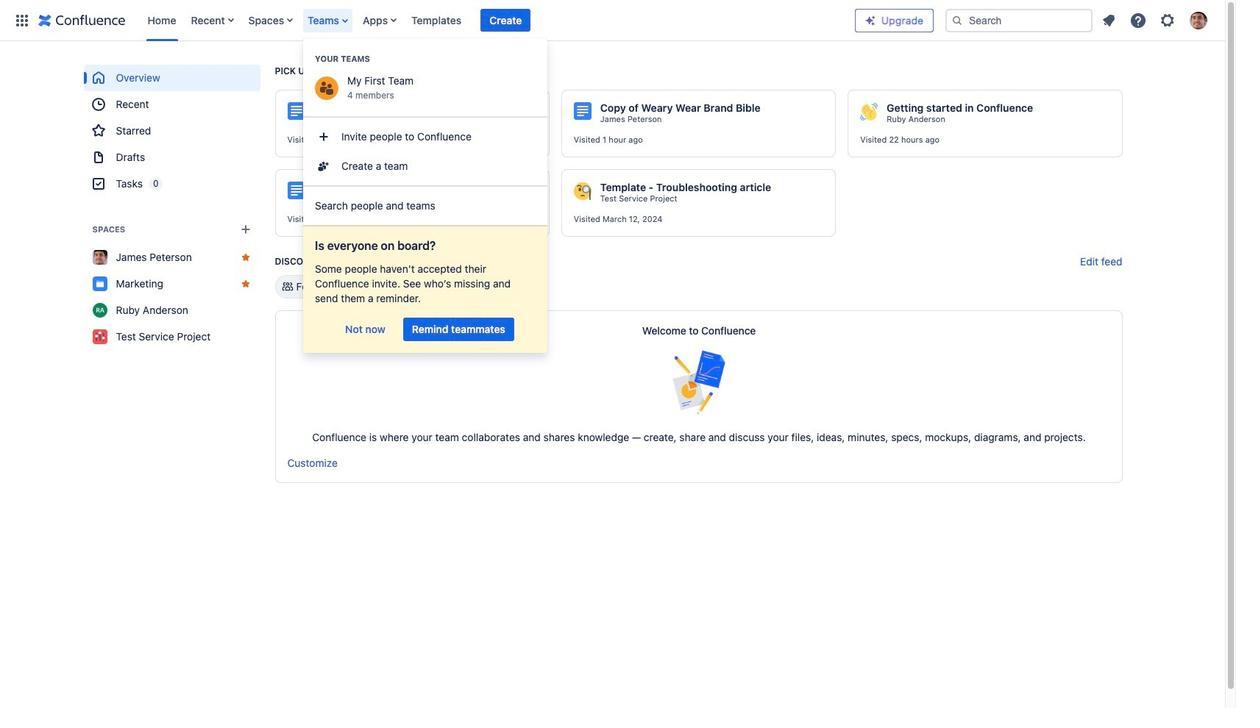 Task type: describe. For each thing, give the bounding box(es) containing it.
list for premium 'image'
[[1096, 7, 1217, 33]]

0 horizontal spatial group
[[84, 65, 260, 197]]

0 horizontal spatial list item
[[303, 0, 354, 41]]

:face_with_monocle: image
[[574, 183, 592, 200]]

:wave: image
[[861, 103, 878, 121]]

create a space image
[[237, 221, 254, 239]]

appswitcher icon image
[[13, 11, 31, 29]]

my first team image
[[315, 77, 339, 100]]

list for appswitcher icon
[[140, 0, 855, 41]]

notification icon image
[[1101, 11, 1118, 29]]

1 horizontal spatial group
[[303, 116, 548, 186]]

:face_with_monocle: image
[[574, 183, 592, 200]]



Task type: locate. For each thing, give the bounding box(es) containing it.
unstar this space image
[[240, 278, 251, 290]]

None search field
[[946, 8, 1093, 32]]

:wave: image
[[861, 103, 878, 121]]

banner
[[0, 0, 1226, 41]]

list item
[[303, 0, 354, 41], [481, 8, 531, 32]]

settings icon image
[[1159, 11, 1177, 29]]

premium image
[[865, 14, 877, 26]]

1 horizontal spatial list item
[[481, 8, 531, 32]]

search image
[[952, 14, 964, 26]]

list
[[140, 0, 855, 41], [1096, 7, 1217, 33]]

heading
[[303, 53, 548, 65]]

your profile and preferences image
[[1190, 11, 1208, 29]]

global element
[[9, 0, 855, 41]]

Search field
[[946, 8, 1093, 32]]

your teams group
[[303, 38, 548, 112]]

help icon image
[[1130, 11, 1148, 29]]

group
[[84, 65, 260, 197], [303, 116, 548, 186]]

list item inside list
[[481, 8, 531, 32]]

1 horizontal spatial list
[[1096, 7, 1217, 33]]

0 horizontal spatial list
[[140, 0, 855, 41]]

confluence image
[[38, 11, 126, 29], [38, 11, 126, 29]]

unstar this space image
[[240, 252, 251, 264]]



Task type: vqa. For each thing, say whether or not it's contained in the screenshot.
banner
yes



